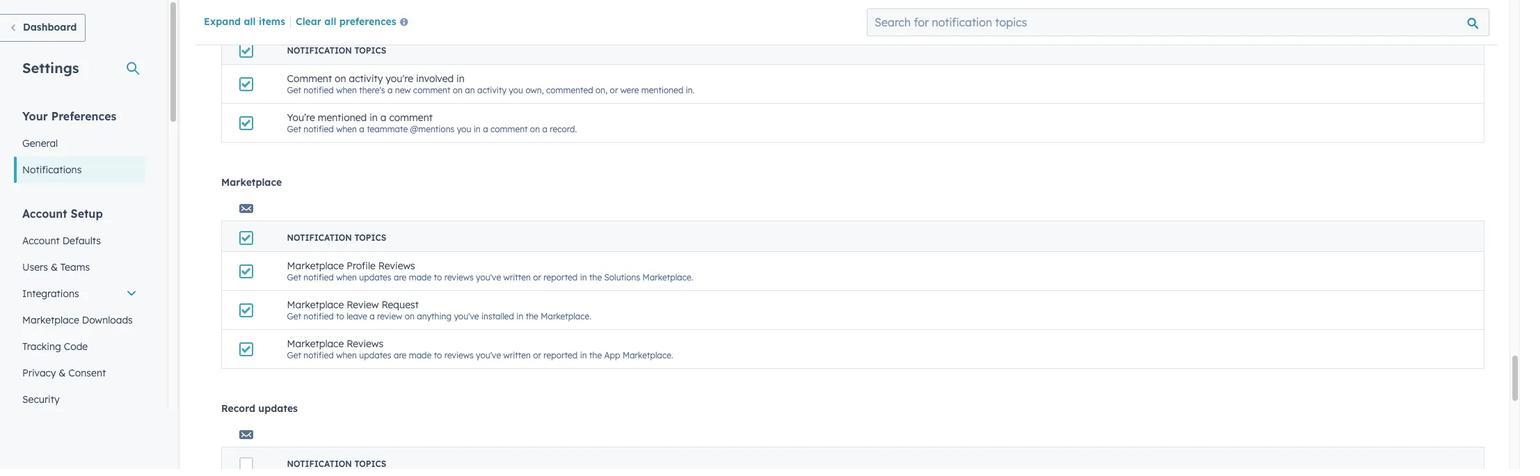 Task type: locate. For each thing, give the bounding box(es) containing it.
the inside marketplace reviews get notified when updates are made to reviews you've written or reported in the app marketplace.
[[589, 350, 602, 360]]

involved
[[416, 72, 454, 85]]

5 notified from the top
[[304, 350, 334, 360]]

0 vertical spatial updates
[[359, 272, 392, 283]]

you've for marketplace profile reviews
[[476, 272, 501, 283]]

all right clear
[[324, 15, 336, 28]]

the right installed
[[526, 311, 538, 322]]

1 vertical spatial mentioned
[[318, 111, 367, 124]]

there's
[[359, 85, 385, 95]]

1 vertical spatial made
[[409, 350, 432, 360]]

notification topics for comment
[[287, 45, 386, 56]]

1 vertical spatial marketplace.
[[541, 311, 592, 322]]

users & teams link
[[14, 254, 145, 280]]

are
[[394, 272, 407, 283], [394, 350, 407, 360]]

mentioned left in. on the top left
[[642, 85, 684, 95]]

general link
[[14, 130, 145, 157]]

0 vertical spatial or
[[610, 85, 618, 95]]

0 vertical spatial reviews
[[378, 260, 415, 272]]

written inside marketplace reviews get notified when updates are made to reviews you've written or reported in the app marketplace.
[[503, 350, 531, 360]]

reviews
[[378, 260, 415, 272], [347, 338, 384, 350]]

notified inside marketplace reviews get notified when updates are made to reviews you've written or reported in the app marketplace.
[[304, 350, 334, 360]]

a left new
[[388, 85, 393, 95]]

you're mentioned in a comment get notified when a teammate @mentions you in a comment on a record.
[[287, 111, 577, 134]]

when
[[336, 85, 357, 95], [336, 124, 357, 134], [336, 272, 357, 283], [336, 350, 357, 360]]

comment on activity you're involved in get notified when there's a new comment on an activity you own, commented on, or were mentioned in.
[[287, 72, 695, 95]]

to left leave
[[336, 311, 344, 322]]

notification up comment
[[287, 45, 352, 56]]

defaults
[[62, 235, 101, 247]]

notification for comment
[[287, 45, 352, 56]]

1 horizontal spatial mentioned
[[642, 85, 684, 95]]

all for clear
[[324, 15, 336, 28]]

1 vertical spatial &
[[59, 367, 66, 379]]

0 vertical spatial mentioned
[[642, 85, 684, 95]]

you've inside marketplace reviews get notified when updates are made to reviews you've written or reported in the app marketplace.
[[476, 350, 501, 360]]

a
[[388, 85, 393, 95], [381, 111, 387, 124], [359, 124, 365, 134], [483, 124, 488, 134], [542, 124, 548, 134], [370, 311, 375, 322]]

0 horizontal spatial &
[[51, 261, 58, 273]]

1 reviews from the top
[[444, 272, 474, 283]]

the
[[589, 272, 602, 283], [526, 311, 538, 322], [589, 350, 602, 360]]

0 vertical spatial notification
[[287, 45, 352, 56]]

1 vertical spatial reported
[[544, 350, 578, 360]]

1 notified from the top
[[304, 85, 334, 95]]

1 horizontal spatial activity
[[477, 85, 507, 95]]

request
[[382, 299, 419, 311]]

you've inside the marketplace review request get notified to leave a review on anything you've installed in the marketplace.
[[454, 311, 479, 322]]

& right privacy
[[59, 367, 66, 379]]

&
[[51, 261, 58, 273], [59, 367, 66, 379]]

marketplace for marketplace
[[221, 176, 282, 189]]

& right the users
[[51, 261, 58, 273]]

marketplace inside the marketplace review request get notified to leave a review on anything you've installed in the marketplace.
[[287, 299, 344, 311]]

notification
[[287, 45, 352, 56], [287, 232, 352, 243]]

to
[[434, 272, 442, 283], [336, 311, 344, 322], [434, 350, 442, 360]]

when up review
[[336, 272, 357, 283]]

1 vertical spatial reviews
[[444, 350, 474, 360]]

notifications
[[22, 164, 82, 176]]

2 reviews from the top
[[444, 350, 474, 360]]

marketplace downloads
[[22, 314, 133, 326]]

1 vertical spatial you've
[[454, 311, 479, 322]]

when left teammate
[[336, 124, 357, 134]]

1 vertical spatial the
[[526, 311, 538, 322]]

marketplace inside marketplace profile reviews get notified when updates are made to reviews you've written or reported in the solutions marketplace.
[[287, 260, 344, 272]]

2 made from the top
[[409, 350, 432, 360]]

marketplace.
[[643, 272, 693, 283], [541, 311, 592, 322], [623, 350, 673, 360]]

marketplace. right solutions
[[643, 272, 693, 283]]

activity
[[349, 72, 383, 85], [477, 85, 507, 95]]

are down review
[[394, 350, 407, 360]]

you've inside marketplace profile reviews get notified when updates are made to reviews you've written or reported in the solutions marketplace.
[[476, 272, 501, 283]]

get up record updates
[[287, 350, 301, 360]]

to up the marketplace review request get notified to leave a review on anything you've installed in the marketplace.
[[434, 272, 442, 283]]

code
[[64, 340, 88, 353]]

1 vertical spatial notification topics
[[287, 232, 386, 243]]

2 vertical spatial updates
[[258, 402, 298, 415]]

notified
[[304, 85, 334, 95], [304, 124, 334, 134], [304, 272, 334, 283], [304, 311, 334, 322], [304, 350, 334, 360]]

a right leave
[[370, 311, 375, 322]]

reported
[[544, 272, 578, 283], [544, 350, 578, 360]]

leave
[[347, 311, 367, 322]]

get inside comment on activity you're involved in get notified when there's a new comment on an activity you own, commented on, or were mentioned in.
[[287, 85, 301, 95]]

to down anything on the bottom of the page
[[434, 350, 442, 360]]

0 vertical spatial notification topics
[[287, 45, 386, 56]]

reviews inside marketplace reviews get notified when updates are made to reviews you've written or reported in the app marketplace.
[[444, 350, 474, 360]]

in right installed
[[517, 311, 524, 322]]

when inside comment on activity you're involved in get notified when there's a new comment on an activity you own, commented on, or were mentioned in.
[[336, 85, 357, 95]]

tracking code
[[22, 340, 88, 353]]

dashboard
[[23, 21, 77, 33]]

notification up the profile
[[287, 232, 352, 243]]

topics up the profile
[[355, 232, 386, 243]]

mentioned inside you're mentioned in a comment get notified when a teammate @mentions you in a comment on a record.
[[318, 111, 367, 124]]

0 vertical spatial are
[[394, 272, 407, 283]]

0 vertical spatial marketplace.
[[643, 272, 693, 283]]

4 when from the top
[[336, 350, 357, 360]]

1 vertical spatial topics
[[355, 232, 386, 243]]

0 vertical spatial reviews
[[444, 272, 474, 283]]

comment right new
[[413, 85, 451, 95]]

written down installed
[[503, 350, 531, 360]]

activity right "an"
[[477, 85, 507, 95]]

activity left you're
[[349, 72, 383, 85]]

marketplace inside 'link'
[[22, 314, 79, 326]]

get down comment
[[287, 124, 301, 134]]

3 notified from the top
[[304, 272, 334, 283]]

on left record.
[[530, 124, 540, 134]]

notification topics up the profile
[[287, 232, 386, 243]]

1 all from the left
[[244, 15, 256, 28]]

marketplace
[[221, 176, 282, 189], [287, 260, 344, 272], [287, 299, 344, 311], [22, 314, 79, 326], [287, 338, 344, 350]]

comment
[[413, 85, 451, 95], [389, 111, 433, 124], [491, 124, 528, 134]]

mentioned inside comment on activity you're involved in get notified when there's a new comment on an activity you own, commented on, or were mentioned in.
[[642, 85, 684, 95]]

1 notification topics from the top
[[287, 45, 386, 56]]

the inside marketplace profile reviews get notified when updates are made to reviews you've written or reported in the solutions marketplace.
[[589, 272, 602, 283]]

1 topics from the top
[[355, 45, 386, 56]]

2 when from the top
[[336, 124, 357, 134]]

1 account from the top
[[22, 207, 67, 221]]

notified inside marketplace profile reviews get notified when updates are made to reviews you've written or reported in the solutions marketplace.
[[304, 272, 334, 283]]

when inside you're mentioned in a comment get notified when a teammate @mentions you in a comment on a record.
[[336, 124, 357, 134]]

account for account defaults
[[22, 235, 60, 247]]

on,
[[596, 85, 608, 95]]

account defaults link
[[14, 228, 145, 254]]

2 account from the top
[[22, 235, 60, 247]]

when left there's
[[336, 85, 357, 95]]

4 notified from the top
[[304, 311, 334, 322]]

2 notification topics from the top
[[287, 232, 386, 243]]

1 vertical spatial to
[[336, 311, 344, 322]]

mentioned
[[642, 85, 684, 95], [318, 111, 367, 124]]

on inside you're mentioned in a comment get notified when a teammate @mentions you in a comment on a record.
[[530, 124, 540, 134]]

0 vertical spatial you
[[509, 85, 523, 95]]

security
[[22, 393, 60, 406]]

are inside marketplace profile reviews get notified when updates are made to reviews you've written or reported in the solutions marketplace.
[[394, 272, 407, 283]]

updates up review
[[359, 272, 392, 283]]

you left own,
[[509, 85, 523, 95]]

review
[[377, 311, 402, 322]]

1 vertical spatial notification
[[287, 232, 352, 243]]

your preferences element
[[14, 109, 145, 183]]

reviews down anything on the bottom of the page
[[444, 350, 474, 360]]

notifications link
[[14, 157, 145, 183]]

notification topics
[[287, 45, 386, 56], [287, 232, 386, 243]]

1 vertical spatial updates
[[359, 350, 392, 360]]

all left items
[[244, 15, 256, 28]]

1 reported from the top
[[544, 272, 578, 283]]

0 vertical spatial you've
[[476, 272, 501, 283]]

on right review
[[405, 311, 415, 322]]

app
[[604, 350, 620, 360]]

marketplace inside marketplace reviews get notified when updates are made to reviews you've written or reported in the app marketplace.
[[287, 338, 344, 350]]

Search for notification topics search field
[[867, 8, 1490, 36]]

0 vertical spatial the
[[589, 272, 602, 283]]

all
[[244, 15, 256, 28], [324, 15, 336, 28]]

marketplace. right app
[[623, 350, 673, 360]]

you right @mentions
[[457, 124, 471, 134]]

get inside marketplace reviews get notified when updates are made to reviews you've written or reported in the app marketplace.
[[287, 350, 301, 360]]

made up request
[[409, 272, 432, 283]]

integrations
[[22, 287, 79, 300]]

a inside comment on activity you're involved in get notified when there's a new comment on an activity you own, commented on, or were mentioned in.
[[388, 85, 393, 95]]

reviews right the profile
[[378, 260, 415, 272]]

1 vertical spatial account
[[22, 235, 60, 247]]

1 vertical spatial or
[[533, 272, 541, 283]]

5 get from the top
[[287, 350, 301, 360]]

1 are from the top
[[394, 272, 407, 283]]

1 notification from the top
[[287, 45, 352, 56]]

preferences
[[339, 15, 396, 28]]

0 vertical spatial reported
[[544, 272, 578, 283]]

0 horizontal spatial activity
[[349, 72, 383, 85]]

in left app
[[580, 350, 587, 360]]

2 get from the top
[[287, 124, 301, 134]]

a down comment on activity you're involved in get notified when there's a new comment on an activity you own, commented on, or were mentioned in.
[[483, 124, 488, 134]]

topics down preferences
[[355, 45, 386, 56]]

or inside marketplace profile reviews get notified when updates are made to reviews you've written or reported in the solutions marketplace.
[[533, 272, 541, 283]]

the left solutions
[[589, 272, 602, 283]]

in inside marketplace reviews get notified when updates are made to reviews you've written or reported in the app marketplace.
[[580, 350, 587, 360]]

you've
[[476, 272, 501, 283], [454, 311, 479, 322], [476, 350, 501, 360]]

0 horizontal spatial all
[[244, 15, 256, 28]]

written up installed
[[503, 272, 531, 283]]

2 written from the top
[[503, 350, 531, 360]]

get inside the marketplace review request get notified to leave a review on anything you've installed in the marketplace.
[[287, 311, 301, 322]]

reviews up the marketplace review request get notified to leave a review on anything you've installed in the marketplace.
[[444, 272, 474, 283]]

0 horizontal spatial mentioned
[[318, 111, 367, 124]]

1 horizontal spatial &
[[59, 367, 66, 379]]

preferences
[[51, 109, 117, 123]]

mentioned down there's
[[318, 111, 367, 124]]

reviews down leave
[[347, 338, 384, 350]]

anything
[[417, 311, 452, 322]]

0 vertical spatial topics
[[355, 45, 386, 56]]

1 vertical spatial reviews
[[347, 338, 384, 350]]

in left solutions
[[580, 272, 587, 283]]

1 made from the top
[[409, 272, 432, 283]]

you
[[509, 85, 523, 95], [457, 124, 471, 134]]

written
[[503, 272, 531, 283], [503, 350, 531, 360]]

account for account setup
[[22, 207, 67, 221]]

2 vertical spatial the
[[589, 350, 602, 360]]

reviews inside marketplace profile reviews get notified when updates are made to reviews you've written or reported in the solutions marketplace.
[[444, 272, 474, 283]]

2 notified from the top
[[304, 124, 334, 134]]

0 vertical spatial account
[[22, 207, 67, 221]]

made inside marketplace reviews get notified when updates are made to reviews you've written or reported in the app marketplace.
[[409, 350, 432, 360]]

get left the profile
[[287, 272, 301, 283]]

made down anything on the bottom of the page
[[409, 350, 432, 360]]

in
[[457, 72, 465, 85], [370, 111, 378, 124], [474, 124, 481, 134], [580, 272, 587, 283], [517, 311, 524, 322], [580, 350, 587, 360]]

account up account defaults
[[22, 207, 67, 221]]

2 notification from the top
[[287, 232, 352, 243]]

written inside marketplace profile reviews get notified when updates are made to reviews you've written or reported in the solutions marketplace.
[[503, 272, 531, 283]]

marketplace. inside marketplace profile reviews get notified when updates are made to reviews you've written or reported in the solutions marketplace.
[[643, 272, 693, 283]]

0 vertical spatial &
[[51, 261, 58, 273]]

to inside marketplace profile reviews get notified when updates are made to reviews you've written or reported in the solutions marketplace.
[[434, 272, 442, 283]]

all inside button
[[324, 15, 336, 28]]

0 vertical spatial made
[[409, 272, 432, 283]]

the left app
[[589, 350, 602, 360]]

marketplace for marketplace downloads
[[22, 314, 79, 326]]

1 when from the top
[[336, 85, 357, 95]]

2 topics from the top
[[355, 232, 386, 243]]

2 vertical spatial to
[[434, 350, 442, 360]]

@mentions
[[410, 124, 455, 134]]

2 are from the top
[[394, 350, 407, 360]]

notification topics down clear all preferences at the top of the page
[[287, 45, 386, 56]]

tracking
[[22, 340, 61, 353]]

users
[[22, 261, 48, 273]]

you've for marketplace review request
[[454, 311, 479, 322]]

marketplace for marketplace reviews get notified when updates are made to reviews you've written or reported in the app marketplace.
[[287, 338, 344, 350]]

in left "an"
[[457, 72, 465, 85]]

in inside marketplace profile reviews get notified when updates are made to reviews you've written or reported in the solutions marketplace.
[[580, 272, 587, 283]]

on
[[335, 72, 346, 85], [453, 85, 463, 95], [530, 124, 540, 134], [405, 311, 415, 322]]

comment
[[287, 72, 332, 85]]

clear all preferences button
[[296, 15, 414, 31]]

2 reported from the top
[[544, 350, 578, 360]]

account setup element
[[14, 206, 145, 413]]

items
[[259, 15, 285, 28]]

notified inside you're mentioned in a comment get notified when a teammate @mentions you in a comment on a record.
[[304, 124, 334, 134]]

3 when from the top
[[336, 272, 357, 283]]

teams
[[60, 261, 90, 273]]

you've up installed
[[476, 272, 501, 283]]

account defaults
[[22, 235, 101, 247]]

when down leave
[[336, 350, 357, 360]]

commented
[[546, 85, 593, 95]]

privacy & consent
[[22, 367, 106, 379]]

0 horizontal spatial you
[[457, 124, 471, 134]]

0 vertical spatial written
[[503, 272, 531, 283]]

2 all from the left
[[324, 15, 336, 28]]

review
[[347, 299, 379, 311]]

get up the you're
[[287, 85, 301, 95]]

on left "an"
[[453, 85, 463, 95]]

users & teams
[[22, 261, 90, 273]]

1 vertical spatial written
[[503, 350, 531, 360]]

updates down review
[[359, 350, 392, 360]]

updates
[[359, 272, 392, 283], [359, 350, 392, 360], [258, 402, 298, 415]]

are up request
[[394, 272, 407, 283]]

or inside comment on activity you're involved in get notified when there's a new comment on an activity you own, commented on, or were mentioned in.
[[610, 85, 618, 95]]

you've left installed
[[454, 311, 479, 322]]

1 horizontal spatial all
[[324, 15, 336, 28]]

4 get from the top
[[287, 311, 301, 322]]

general
[[22, 137, 58, 150]]

topics
[[355, 45, 386, 56], [355, 232, 386, 243]]

account
[[22, 207, 67, 221], [22, 235, 60, 247]]

reported left solutions
[[544, 272, 578, 283]]

1 vertical spatial you
[[457, 124, 471, 134]]

updates inside marketplace reviews get notified when updates are made to reviews you've written or reported in the app marketplace.
[[359, 350, 392, 360]]

in.
[[686, 85, 695, 95]]

1 written from the top
[[503, 272, 531, 283]]

get left leave
[[287, 311, 301, 322]]

dashboard link
[[0, 14, 86, 42]]

get
[[287, 85, 301, 95], [287, 124, 301, 134], [287, 272, 301, 283], [287, 311, 301, 322], [287, 350, 301, 360]]

marketplace. right installed
[[541, 311, 592, 322]]

made
[[409, 272, 432, 283], [409, 350, 432, 360]]

reviews inside marketplace profile reviews get notified when updates are made to reviews you've written or reported in the solutions marketplace.
[[378, 260, 415, 272]]

3 get from the top
[[287, 272, 301, 283]]

comment down own,
[[491, 124, 528, 134]]

2 vertical spatial marketplace.
[[623, 350, 673, 360]]

1 get from the top
[[287, 85, 301, 95]]

updates right record
[[258, 402, 298, 415]]

2 vertical spatial you've
[[476, 350, 501, 360]]

you've down installed
[[476, 350, 501, 360]]

reviews
[[444, 272, 474, 283], [444, 350, 474, 360]]

1 vertical spatial are
[[394, 350, 407, 360]]

or
[[610, 85, 618, 95], [533, 272, 541, 283], [533, 350, 541, 360]]

1 horizontal spatial you
[[509, 85, 523, 95]]

on inside the marketplace review request get notified to leave a review on anything you've installed in the marketplace.
[[405, 311, 415, 322]]

reported left app
[[544, 350, 578, 360]]

2 vertical spatial or
[[533, 350, 541, 360]]

0 vertical spatial to
[[434, 272, 442, 283]]

account up the users
[[22, 235, 60, 247]]

reported inside marketplace profile reviews get notified when updates are made to reviews you've written or reported in the solutions marketplace.
[[544, 272, 578, 283]]



Task type: vqa. For each thing, say whether or not it's contained in the screenshot.
the
yes



Task type: describe. For each thing, give the bounding box(es) containing it.
expand all items button
[[204, 15, 285, 28]]

or inside marketplace reviews get notified when updates are made to reviews you've written or reported in the app marketplace.
[[533, 350, 541, 360]]

were
[[621, 85, 639, 95]]

reported inside marketplace reviews get notified when updates are made to reviews you've written or reported in the app marketplace.
[[544, 350, 578, 360]]

get inside you're mentioned in a comment get notified when a teammate @mentions you in a comment on a record.
[[287, 124, 301, 134]]

in inside comment on activity you're involved in get notified when there's a new comment on an activity you own, commented on, or were mentioned in.
[[457, 72, 465, 85]]

security link
[[14, 386, 145, 413]]

marketplace for marketplace review request get notified to leave a review on anything you've installed in the marketplace.
[[287, 299, 344, 311]]

a down there's
[[381, 111, 387, 124]]

record.
[[550, 124, 577, 134]]

notified inside the marketplace review request get notified to leave a review on anything you've installed in the marketplace.
[[304, 311, 334, 322]]

teammate
[[367, 124, 408, 134]]

settings
[[22, 59, 79, 77]]

& for privacy
[[59, 367, 66, 379]]

notified inside comment on activity you're involved in get notified when there's a new comment on an activity you own, commented on, or were mentioned in.
[[304, 85, 334, 95]]

privacy & consent link
[[14, 360, 145, 386]]

notification topics for marketplace
[[287, 232, 386, 243]]

downloads
[[82, 314, 133, 326]]

in down there's
[[370, 111, 378, 124]]

own,
[[526, 85, 544, 95]]

clear all preferences
[[296, 15, 396, 28]]

updates inside marketplace profile reviews get notified when updates are made to reviews you've written or reported in the solutions marketplace.
[[359, 272, 392, 283]]

in inside the marketplace review request get notified to leave a review on anything you've installed in the marketplace.
[[517, 311, 524, 322]]

topics for reviews
[[355, 232, 386, 243]]

all for expand
[[244, 15, 256, 28]]

a inside the marketplace review request get notified to leave a review on anything you've installed in the marketplace.
[[370, 311, 375, 322]]

expand
[[204, 15, 241, 28]]

in down "an"
[[474, 124, 481, 134]]

setup
[[71, 207, 103, 221]]

to inside the marketplace review request get notified to leave a review on anything you've installed in the marketplace.
[[336, 311, 344, 322]]

account setup
[[22, 207, 103, 221]]

get inside marketplace profile reviews get notified when updates are made to reviews you've written or reported in the solutions marketplace.
[[287, 272, 301, 283]]

expand all items
[[204, 15, 285, 28]]

marketplace for marketplace profile reviews get notified when updates are made to reviews you've written or reported in the solutions marketplace.
[[287, 260, 344, 272]]

your
[[22, 109, 48, 123]]

consent
[[68, 367, 106, 379]]

an
[[465, 85, 475, 95]]

marketplace downloads link
[[14, 307, 145, 333]]

installed
[[481, 311, 514, 322]]

you're
[[386, 72, 413, 85]]

solutions
[[604, 272, 640, 283]]

a left record.
[[542, 124, 548, 134]]

privacy
[[22, 367, 56, 379]]

comment down new
[[389, 111, 433, 124]]

comment inside comment on activity you're involved in get notified when there's a new comment on an activity you own, commented on, or were mentioned in.
[[413, 85, 451, 95]]

marketplace. inside marketplace reviews get notified when updates are made to reviews you've written or reported in the app marketplace.
[[623, 350, 673, 360]]

notification for marketplace
[[287, 232, 352, 243]]

topics for activity
[[355, 45, 386, 56]]

& for users
[[51, 261, 58, 273]]

reviews inside marketplace reviews get notified when updates are made to reviews you've written or reported in the app marketplace.
[[347, 338, 384, 350]]

you're
[[287, 111, 315, 124]]

marketplace reviews get notified when updates are made to reviews you've written or reported in the app marketplace.
[[287, 338, 673, 360]]

new
[[395, 85, 411, 95]]

integrations button
[[14, 280, 145, 307]]

a left teammate
[[359, 124, 365, 134]]

made inside marketplace profile reviews get notified when updates are made to reviews you've written or reported in the solutions marketplace.
[[409, 272, 432, 283]]

record
[[221, 402, 255, 415]]

the inside the marketplace review request get notified to leave a review on anything you've installed in the marketplace.
[[526, 311, 538, 322]]

on right comment
[[335, 72, 346, 85]]

are inside marketplace reviews get notified when updates are made to reviews you've written or reported in the app marketplace.
[[394, 350, 407, 360]]

you inside you're mentioned in a comment get notified when a teammate @mentions you in a comment on a record.
[[457, 124, 471, 134]]

marketplace review request get notified to leave a review on anything you've installed in the marketplace.
[[287, 299, 592, 322]]

tracking code link
[[14, 333, 145, 360]]

clear
[[296, 15, 321, 28]]

marketplace. inside the marketplace review request get notified to leave a review on anything you've installed in the marketplace.
[[541, 311, 592, 322]]

your preferences
[[22, 109, 117, 123]]

marketplace profile reviews get notified when updates are made to reviews you've written or reported in the solutions marketplace.
[[287, 260, 693, 283]]

you inside comment on activity you're involved in get notified when there's a new comment on an activity you own, commented on, or were mentioned in.
[[509, 85, 523, 95]]

when inside marketplace reviews get notified when updates are made to reviews you've written or reported in the app marketplace.
[[336, 350, 357, 360]]

to inside marketplace reviews get notified when updates are made to reviews you've written or reported in the app marketplace.
[[434, 350, 442, 360]]

record updates
[[221, 402, 298, 415]]

when inside marketplace profile reviews get notified when updates are made to reviews you've written or reported in the solutions marketplace.
[[336, 272, 357, 283]]

profile
[[347, 260, 376, 272]]



